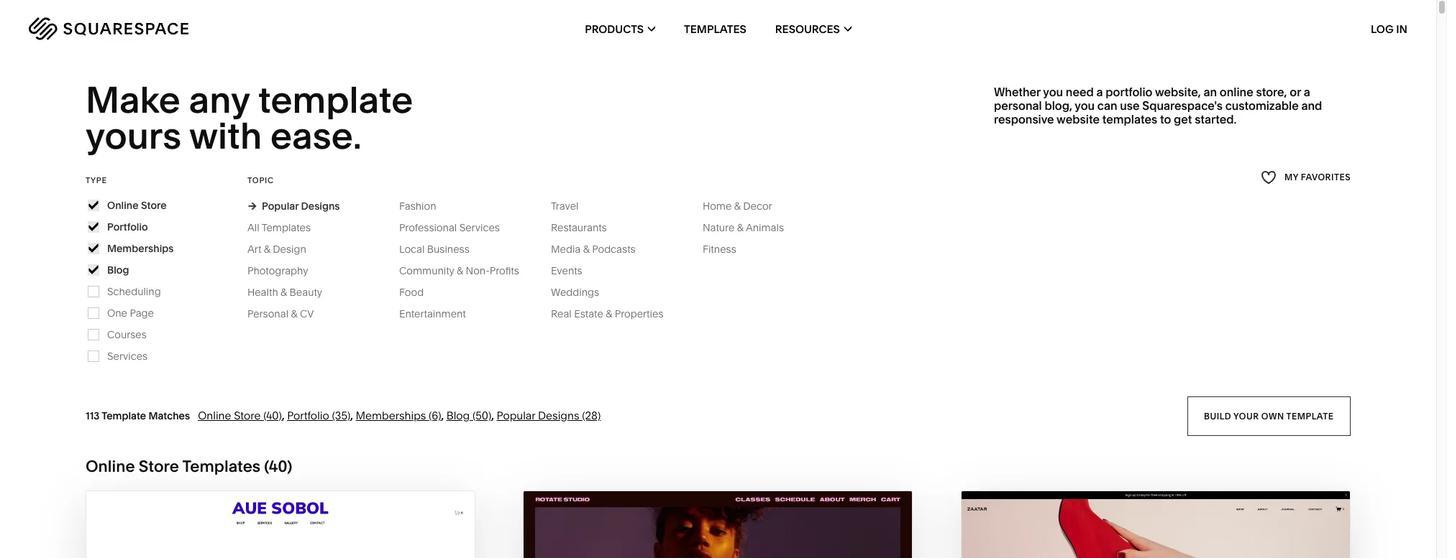 Task type: locate. For each thing, give the bounding box(es) containing it.
popular right (50)
[[497, 409, 535, 423]]

1 horizontal spatial portfolio
[[287, 409, 329, 423]]

& left non-
[[457, 265, 463, 277]]

personal
[[247, 308, 288, 321]]

aue sobol element
[[86, 492, 475, 559]]

responsive
[[994, 112, 1054, 127]]

nature & animals
[[703, 221, 784, 234]]

online store (40) link
[[198, 409, 282, 423]]

home & decor link
[[703, 200, 787, 213]]

& right nature
[[737, 221, 744, 234]]

you
[[1043, 85, 1063, 99], [1075, 99, 1095, 113]]

my favorites link
[[1261, 168, 1351, 188]]

, left the memberships (6) link
[[350, 409, 353, 423]]

nature & animals link
[[703, 221, 798, 234]]

online store
[[107, 199, 167, 212]]

, left portfolio (35) link
[[282, 409, 285, 423]]

professional services
[[399, 221, 500, 234]]

& for podcasts
[[583, 243, 590, 256]]

cv
[[300, 308, 314, 321]]

travel link
[[551, 200, 593, 213]]

1 horizontal spatial blog
[[446, 409, 470, 423]]

squarespace logo image
[[29, 17, 188, 40]]

events link
[[551, 265, 597, 277]]

community & non-profits
[[399, 265, 519, 277]]

& right art on the top left
[[264, 243, 270, 256]]

resources button
[[775, 0, 851, 58]]

1 vertical spatial designs
[[538, 409, 579, 423]]

media & podcasts link
[[551, 243, 650, 256]]

non-
[[466, 265, 490, 277]]

art
[[247, 243, 261, 256]]

squarespace logo link
[[29, 17, 305, 40]]

favorites
[[1301, 172, 1351, 183]]

portfolio
[[107, 221, 148, 234], [287, 409, 329, 423]]

health
[[247, 286, 278, 299]]

started.
[[1195, 112, 1237, 127]]

designs up all templates link
[[301, 200, 340, 213]]

online down yours
[[107, 199, 139, 212]]

portfolio down "online store"
[[107, 221, 148, 234]]

1 horizontal spatial services
[[459, 221, 500, 234]]

type
[[86, 175, 107, 185]]

popular
[[262, 200, 299, 213], [497, 409, 535, 423]]

1 vertical spatial templates
[[262, 221, 311, 234]]

home & decor
[[703, 200, 772, 213]]

rotate image
[[524, 492, 912, 559]]

0 vertical spatial online
[[107, 199, 139, 212]]

you left need
[[1043, 85, 1063, 99]]

any
[[189, 78, 250, 122]]

food link
[[399, 286, 438, 299]]

whether you need a portfolio website, an online store, or a personal blog, you can use squarespace's customizable and responsive website templates to get started.
[[994, 85, 1322, 127]]

home
[[703, 200, 732, 213]]

1 vertical spatial popular
[[497, 409, 535, 423]]

real estate & properties link
[[551, 308, 678, 321]]

(6)
[[429, 409, 441, 423]]

template inside button
[[1287, 411, 1334, 422]]

0 horizontal spatial portfolio
[[107, 221, 148, 234]]

0 vertical spatial portfolio
[[107, 221, 148, 234]]

online for online store templates ( 40 )
[[86, 457, 135, 477]]

entertainment link
[[399, 308, 480, 321]]

log             in
[[1371, 22, 1408, 36]]

40
[[269, 457, 287, 477]]

my favorites
[[1285, 172, 1351, 183]]

build your own template button
[[1188, 397, 1351, 436]]

0 vertical spatial template
[[258, 78, 413, 122]]

resources
[[775, 22, 840, 36]]

0 vertical spatial services
[[459, 221, 500, 234]]

podcasts
[[592, 243, 636, 256]]

&
[[734, 200, 741, 213], [737, 221, 744, 234], [264, 243, 270, 256], [583, 243, 590, 256], [457, 265, 463, 277], [281, 286, 287, 299], [291, 308, 297, 321], [606, 308, 612, 321]]

& right health
[[281, 286, 287, 299]]

website,
[[1155, 85, 1201, 99]]

store
[[141, 199, 167, 212], [234, 409, 261, 423], [139, 457, 179, 477]]

you left can
[[1075, 99, 1095, 113]]

1 a from the left
[[1097, 85, 1103, 99]]

0 horizontal spatial a
[[1097, 85, 1103, 99]]

memberships down "online store"
[[107, 242, 174, 255]]

designs left (28)
[[538, 409, 579, 423]]

zaatar element
[[961, 492, 1350, 559]]

2 vertical spatial store
[[139, 457, 179, 477]]

online down template in the left bottom of the page
[[86, 457, 135, 477]]

services
[[459, 221, 500, 234], [107, 350, 148, 363]]

portfolio left (35)
[[287, 409, 329, 423]]

your
[[1234, 411, 1259, 422]]

& for beauty
[[281, 286, 287, 299]]

blog (50) link
[[446, 409, 491, 423]]

& for decor
[[734, 200, 741, 213]]

online for online store
[[107, 199, 139, 212]]

community & non-profits link
[[399, 265, 534, 277]]

blog right (6)
[[446, 409, 470, 423]]

, left popular designs (28) "link"
[[491, 409, 494, 423]]

2 , from the left
[[350, 409, 353, 423]]

log             in link
[[1371, 22, 1408, 36]]

website
[[1057, 112, 1100, 127]]

1 vertical spatial template
[[1287, 411, 1334, 422]]

popular up all templates
[[262, 200, 299, 213]]

profits
[[490, 265, 519, 277]]

my
[[1285, 172, 1299, 183]]

0 vertical spatial templates
[[684, 22, 746, 36]]

0 vertical spatial popular
[[262, 200, 299, 213]]

build
[[1204, 411, 1232, 422]]

0 horizontal spatial template
[[258, 78, 413, 122]]

aue sobol image
[[86, 492, 475, 559]]

& for animals
[[737, 221, 744, 234]]

an
[[1204, 85, 1217, 99]]

1 horizontal spatial template
[[1287, 411, 1334, 422]]

, left blog (50) link
[[441, 409, 444, 423]]

restaurants link
[[551, 221, 621, 234]]

0 horizontal spatial blog
[[107, 264, 129, 277]]

113 template matches
[[86, 410, 190, 423]]

store for online store templates ( 40 )
[[139, 457, 179, 477]]

decor
[[743, 200, 772, 213]]

0 vertical spatial store
[[141, 199, 167, 212]]

& right home
[[734, 200, 741, 213]]

4 , from the left
[[491, 409, 494, 423]]

1 vertical spatial memberships
[[356, 409, 426, 423]]

a right or
[[1304, 85, 1310, 99]]

blog up scheduling
[[107, 264, 129, 277]]

0 horizontal spatial popular
[[262, 200, 299, 213]]

template
[[258, 78, 413, 122], [1287, 411, 1334, 422]]

online store templates ( 40 )
[[86, 457, 292, 477]]

template
[[102, 410, 146, 423]]

products button
[[585, 0, 655, 58]]

& right media
[[583, 243, 590, 256]]

0 vertical spatial memberships
[[107, 242, 174, 255]]

& left cv
[[291, 308, 297, 321]]

1 vertical spatial blog
[[446, 409, 470, 423]]

0 horizontal spatial designs
[[301, 200, 340, 213]]

store for online store
[[141, 199, 167, 212]]

and
[[1301, 99, 1322, 113]]

services up business
[[459, 221, 500, 234]]

1 horizontal spatial designs
[[538, 409, 579, 423]]

services down courses
[[107, 350, 148, 363]]

1 vertical spatial store
[[234, 409, 261, 423]]

online right "matches"
[[198, 409, 231, 423]]

2 vertical spatial online
[[86, 457, 135, 477]]

memberships left (6)
[[356, 409, 426, 423]]

0 horizontal spatial templates
[[182, 457, 260, 477]]

1 vertical spatial online
[[198, 409, 231, 423]]

matches
[[148, 410, 190, 423]]

1 horizontal spatial a
[[1304, 85, 1310, 99]]

to
[[1160, 112, 1171, 127]]

templates link
[[684, 0, 746, 58]]

(
[[264, 457, 269, 477]]

store,
[[1256, 85, 1287, 99]]

a right need
[[1097, 85, 1103, 99]]

0 horizontal spatial services
[[107, 350, 148, 363]]

ease.
[[270, 114, 362, 159]]

events
[[551, 265, 582, 277]]

blog,
[[1045, 99, 1072, 113]]

1 horizontal spatial memberships
[[356, 409, 426, 423]]

one page
[[107, 307, 154, 320]]

online
[[1220, 85, 1253, 99]]

0 horizontal spatial memberships
[[107, 242, 174, 255]]

products
[[585, 22, 644, 36]]

& for cv
[[291, 308, 297, 321]]



Task type: describe. For each thing, give the bounding box(es) containing it.
0 horizontal spatial you
[[1043, 85, 1063, 99]]

zaatar image
[[961, 492, 1350, 559]]

photography
[[247, 265, 308, 277]]

photography link
[[247, 265, 323, 277]]

media & podcasts
[[551, 243, 636, 256]]

& right estate
[[606, 308, 612, 321]]

build your own template
[[1204, 411, 1334, 422]]

squarespace's
[[1142, 99, 1223, 113]]

use
[[1120, 99, 1140, 113]]

fashion link
[[399, 200, 451, 213]]

can
[[1097, 99, 1117, 113]]

make any template yours with ease.
[[86, 78, 421, 159]]

nature
[[703, 221, 735, 234]]

local
[[399, 243, 425, 256]]

local business
[[399, 243, 470, 256]]

properties
[[615, 308, 664, 321]]

professional
[[399, 221, 457, 234]]

health & beauty
[[247, 286, 322, 299]]

personal
[[994, 99, 1042, 113]]

travel
[[551, 200, 579, 213]]

1 , from the left
[[282, 409, 285, 423]]

log
[[1371, 22, 1394, 36]]

portfolio (35) link
[[287, 409, 350, 423]]

real
[[551, 308, 572, 321]]

2 vertical spatial templates
[[182, 457, 260, 477]]

art & design
[[247, 243, 306, 256]]

1 horizontal spatial you
[[1075, 99, 1095, 113]]

whether
[[994, 85, 1041, 99]]

fitness link
[[703, 243, 751, 256]]

yours
[[86, 114, 181, 159]]

3 , from the left
[[441, 409, 444, 423]]

portfolio
[[1106, 85, 1153, 99]]

courses
[[107, 329, 147, 341]]

1 horizontal spatial popular
[[497, 409, 535, 423]]

design
[[273, 243, 306, 256]]

topic
[[247, 175, 274, 185]]

animals
[[746, 221, 784, 234]]

community
[[399, 265, 454, 277]]

1 horizontal spatial templates
[[262, 221, 311, 234]]

weddings link
[[551, 286, 614, 299]]

or
[[1290, 85, 1301, 99]]

0 vertical spatial blog
[[107, 264, 129, 277]]

professional services link
[[399, 221, 514, 234]]

0 vertical spatial designs
[[301, 200, 340, 213]]

2 horizontal spatial templates
[[684, 22, 746, 36]]

personal & cv
[[247, 308, 314, 321]]

113
[[86, 410, 100, 423]]

estate
[[574, 308, 603, 321]]

1 vertical spatial portfolio
[[287, 409, 329, 423]]

scheduling
[[107, 285, 161, 298]]

real estate & properties
[[551, 308, 664, 321]]

online store (40) , portfolio (35) , memberships (6) , blog (50) , popular designs (28)
[[198, 409, 601, 423]]

all templates
[[247, 221, 311, 234]]

2 a from the left
[[1304, 85, 1310, 99]]

(35)
[[332, 409, 350, 423]]

health & beauty link
[[247, 286, 337, 299]]

business
[[427, 243, 470, 256]]

online for online store (40) , portfolio (35) , memberships (6) , blog (50) , popular designs (28)
[[198, 409, 231, 423]]

get
[[1174, 112, 1192, 127]]

(28)
[[582, 409, 601, 423]]

template inside make any template yours with ease.
[[258, 78, 413, 122]]

media
[[551, 243, 581, 256]]

memberships (6) link
[[356, 409, 441, 423]]

entertainment
[[399, 308, 466, 321]]

& for non-
[[457, 265, 463, 277]]

with
[[189, 114, 262, 159]]

fashion
[[399, 200, 436, 213]]

restaurants
[[551, 221, 607, 234]]

)
[[287, 457, 292, 477]]

weddings
[[551, 286, 599, 299]]

popular designs
[[262, 200, 340, 213]]

store for online store (40) , portfolio (35) , memberships (6) , blog (50) , popular designs (28)
[[234, 409, 261, 423]]

make
[[86, 78, 180, 122]]

personal & cv link
[[247, 308, 328, 321]]

fitness
[[703, 243, 736, 256]]

local business link
[[399, 243, 484, 256]]

food
[[399, 286, 424, 299]]

art & design link
[[247, 243, 321, 256]]

one
[[107, 307, 127, 320]]

popular designs (28) link
[[497, 409, 601, 423]]

& for design
[[264, 243, 270, 256]]

templates
[[1102, 112, 1157, 127]]

1 vertical spatial services
[[107, 350, 148, 363]]

page
[[130, 307, 154, 320]]

all templates link
[[247, 221, 325, 234]]

rotate element
[[524, 492, 912, 559]]

in
[[1396, 22, 1408, 36]]



Task type: vqa. For each thing, say whether or not it's contained in the screenshot.
'WHAT'S'
no



